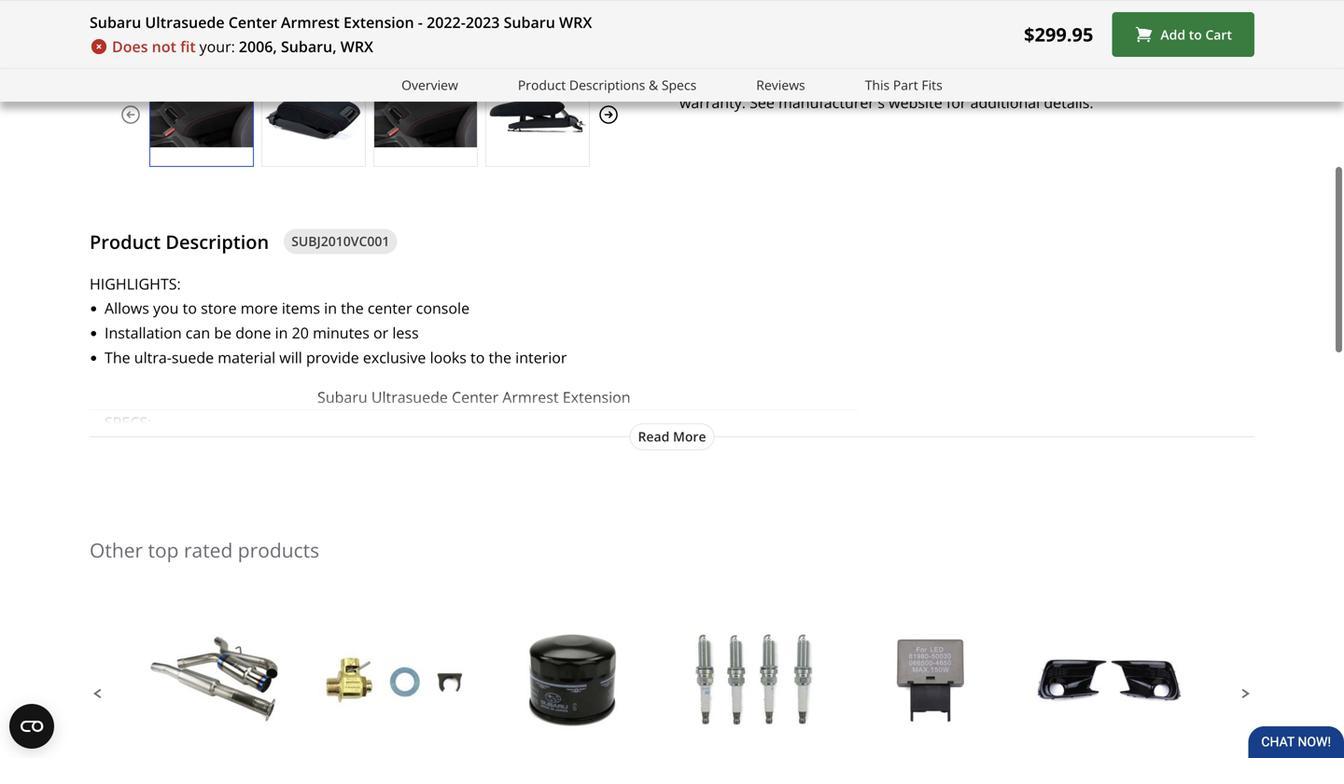 Task type: locate. For each thing, give the bounding box(es) containing it.
1 vertical spatial ultrasuede
[[371, 387, 448, 407]]

0 horizontal spatial to
[[183, 298, 197, 318]]

the up subaru ultrasuede center armrest extension
[[489, 348, 512, 368]]

can
[[186, 323, 210, 343]]

1 horizontal spatial center
[[452, 387, 499, 407]]

2022-
[[427, 12, 466, 32]]

0 vertical spatial to
[[1189, 25, 1202, 43]]

armrest
[[281, 12, 340, 32], [502, 387, 559, 407]]

ultrasuede for subaru ultrasuede center armrest extension - 2022-2023 subaru wrx
[[145, 12, 225, 32]]

more
[[241, 298, 278, 318]]

product up highlights:
[[90, 229, 161, 255]]

1 horizontal spatial interior
[[515, 348, 567, 368]]

armrest up 'subaru,'
[[281, 12, 340, 32]]

part
[[910, 68, 939, 88]]

manufacturer's warranty:
[[680, 68, 874, 88]]

product
[[518, 76, 566, 94], [90, 229, 161, 255]]

the down specs:
[[119, 437, 145, 458]]

subaru right 2023
[[504, 12, 555, 32]]

an
[[540, 437, 558, 458]]

this inside this part is new and carries a full manufacturer warranty. see manufacturer's website for additional details.
[[878, 68, 906, 88]]

1 vertical spatial armrest
[[502, 387, 559, 407]]

add to cart button
[[1112, 12, 1255, 57]]

interior left with
[[451, 437, 503, 458]]

2 subj2010vc001 subaru ultrasuede center armrest extension - 2022+ subaru wrx, image from the left
[[262, 82, 365, 148]]

items
[[282, 298, 320, 318]]

in left 20 on the left of page
[[275, 323, 288, 343]]

open widget image
[[9, 705, 54, 750]]

suede inside the specs: the ultra suede armrest lid option provides the interior with an exotic look and feel
[[186, 437, 228, 458]]

0 vertical spatial product
[[518, 76, 566, 94]]

and inside this part is new and carries a full manufacturer warranty. see manufacturer's website for additional details.
[[990, 68, 1017, 88]]

carries
[[1021, 68, 1068, 88]]

interior
[[515, 348, 567, 368], [451, 437, 503, 458]]

subj2010vc001 subaru ultrasuede center armrest extension - 2022+ subaru wrx, image down 'subaru,'
[[262, 82, 365, 148]]

1 horizontal spatial wrx
[[559, 12, 592, 32]]

$299.95
[[1024, 21, 1093, 47]]

subj2010vc001 subaru ultrasuede center armrest extension - 2022+ subaru wrx, image down fit
[[150, 82, 253, 148]]

subaru up does at top left
[[90, 12, 141, 32]]

specs: the ultra suede armrest lid option provides the interior with an exotic look and feel
[[105, 413, 697, 458]]

product descriptions & specs
[[518, 76, 697, 94]]

0 vertical spatial and
[[990, 68, 1017, 88]]

installation
[[105, 323, 182, 343]]

to right looks
[[470, 348, 485, 368]]

the left ultra- on the top left of page
[[105, 348, 130, 368]]

ultrasuede for subaru ultrasuede center armrest extension
[[371, 387, 448, 407]]

0 horizontal spatial and
[[641, 437, 667, 458]]

specs
[[662, 76, 697, 94]]

-
[[418, 12, 423, 32]]

you
[[153, 298, 179, 318]]

1 vertical spatial center
[[452, 387, 499, 407]]

center up 2006,
[[228, 12, 277, 32]]

suede right ultra
[[186, 437, 228, 458]]

subj2010vc001 subaru ultrasuede center armrest extension - 2022+ subaru wrx, image left go to right image
[[486, 82, 589, 148]]

warranty:
[[799, 68, 874, 88]]

this for part
[[865, 76, 890, 94]]

look
[[607, 437, 637, 458]]

armrest up with
[[502, 387, 559, 407]]

1 vertical spatial the
[[119, 437, 145, 458]]

highlights: allows you to store more items in the center console installation can be done in 20 minutes or less the ultra-suede material will provide exclusive looks to the interior
[[90, 274, 567, 368]]

subaru
[[90, 12, 141, 32], [504, 12, 555, 32], [317, 387, 367, 407]]

extension
[[344, 12, 414, 32], [563, 387, 631, 407]]

center down looks
[[452, 387, 499, 407]]

the up minutes
[[341, 298, 364, 318]]

be
[[214, 323, 232, 343]]

2 horizontal spatial the
[[489, 348, 512, 368]]

armrest for subaru ultrasuede center armrest extension
[[502, 387, 559, 407]]

minutes
[[313, 323, 370, 343]]

0 vertical spatial interior
[[515, 348, 567, 368]]

suede down can on the left top of page
[[172, 348, 214, 368]]

0 vertical spatial armrest
[[281, 12, 340, 32]]

this for part
[[878, 68, 906, 88]]

0 horizontal spatial product
[[90, 229, 161, 255]]

to right you
[[183, 298, 197, 318]]

subj2010vc001 subaru ultrasuede center armrest extension - 2022+ subaru wrx, image
[[150, 82, 253, 148], [262, 82, 365, 148], [374, 82, 477, 148], [486, 82, 589, 148]]

full
[[1084, 68, 1106, 88]]

center
[[228, 12, 277, 32], [452, 387, 499, 407]]

the right 'provides'
[[425, 437, 447, 458]]

details.
[[1044, 92, 1094, 112]]

center
[[368, 298, 412, 318]]

armrest
[[232, 437, 287, 458]]

1 vertical spatial in
[[275, 323, 288, 343]]

store
[[201, 298, 237, 318]]

other top rated products
[[90, 537, 319, 564]]

2 vertical spatial to
[[470, 348, 485, 368]]

not
[[152, 36, 176, 56]]

is
[[943, 68, 954, 88]]

fits
[[922, 76, 943, 94]]

interior inside the highlights: allows you to store more items in the center console installation can be done in 20 minutes or less the ultra-suede material will provide exclusive looks to the interior
[[515, 348, 567, 368]]

0 horizontal spatial extension
[[344, 12, 414, 32]]

suede
[[172, 348, 214, 368], [186, 437, 228, 458]]

0 vertical spatial ultrasuede
[[145, 12, 225, 32]]

wrx
[[559, 12, 592, 32], [340, 36, 373, 56]]

1 horizontal spatial product
[[518, 76, 566, 94]]

to inside add to cart button
[[1189, 25, 1202, 43]]

wrx down subaru ultrasuede center armrest extension - 2022-2023 subaru wrx
[[340, 36, 373, 56]]

0 horizontal spatial ultrasuede
[[145, 12, 225, 32]]

1 horizontal spatial armrest
[[502, 387, 559, 407]]

in
[[324, 298, 337, 318], [275, 323, 288, 343]]

0 horizontal spatial armrest
[[281, 12, 340, 32]]

provide
[[306, 348, 359, 368]]

1 horizontal spatial extension
[[563, 387, 631, 407]]

product left descriptions
[[518, 76, 566, 94]]

0 vertical spatial the
[[105, 348, 130, 368]]

to right add
[[1189, 25, 1202, 43]]

1 vertical spatial interior
[[451, 437, 503, 458]]

1 vertical spatial extension
[[563, 387, 631, 407]]

overview
[[402, 76, 458, 94]]

the
[[341, 298, 364, 318], [489, 348, 512, 368], [425, 437, 447, 458]]

extension up exotic
[[563, 387, 631, 407]]

wrx up product descriptions & specs
[[559, 12, 592, 32]]

0 vertical spatial suede
[[172, 348, 214, 368]]

1 horizontal spatial subaru
[[317, 387, 367, 407]]

and left the feel on the bottom of page
[[641, 437, 667, 458]]

0 vertical spatial the
[[341, 298, 364, 318]]

0 horizontal spatial center
[[228, 12, 277, 32]]

3 subj2010vc001 subaru ultrasuede center armrest extension - 2022+ subaru wrx, image from the left
[[374, 82, 477, 148]]

done
[[235, 323, 271, 343]]

the
[[105, 348, 130, 368], [119, 437, 145, 458]]

and up 'additional'
[[990, 68, 1017, 88]]

product for product description
[[90, 229, 161, 255]]

1 vertical spatial wrx
[[340, 36, 373, 56]]

add
[[1161, 25, 1186, 43]]

and
[[990, 68, 1017, 88], [641, 437, 667, 458]]

this part fits
[[865, 76, 943, 94]]

the inside the specs: the ultra suede armrest lid option provides the interior with an exotic look and feel
[[425, 437, 447, 458]]

interior up subaru ultrasuede center armrest extension
[[515, 348, 567, 368]]

extension left -
[[344, 12, 414, 32]]

1 vertical spatial suede
[[186, 437, 228, 458]]

1 horizontal spatial to
[[470, 348, 485, 368]]

a
[[1072, 68, 1080, 88]]

the for interior
[[425, 437, 447, 458]]

ultrasuede up the specs: the ultra suede armrest lid option provides the interior with an exotic look and feel
[[371, 387, 448, 407]]

this part fits link
[[865, 75, 943, 96]]

0 vertical spatial center
[[228, 12, 277, 32]]

1 horizontal spatial ultrasuede
[[371, 387, 448, 407]]

1 horizontal spatial the
[[425, 437, 447, 458]]

0 horizontal spatial the
[[341, 298, 364, 318]]

1 vertical spatial product
[[90, 229, 161, 255]]

0 vertical spatial extension
[[344, 12, 414, 32]]

fit
[[180, 36, 196, 56]]

0 horizontal spatial interior
[[451, 437, 503, 458]]

in up minutes
[[324, 298, 337, 318]]

1 vertical spatial and
[[641, 437, 667, 458]]

subaru for subaru ultrasuede center armrest extension
[[317, 387, 367, 407]]

see
[[750, 92, 775, 112]]

2 horizontal spatial to
[[1189, 25, 1202, 43]]

subj2010vc001 subaru ultrasuede center armrest extension - 2022+ subaru wrx, image down -
[[374, 82, 477, 148]]

2006,
[[239, 36, 277, 56]]

this
[[878, 68, 906, 88], [865, 76, 890, 94]]

1 horizontal spatial and
[[990, 68, 1017, 88]]

and inside the specs: the ultra suede armrest lid option provides the interior with an exotic look and feel
[[641, 437, 667, 458]]

0 horizontal spatial wrx
[[340, 36, 373, 56]]

1 horizontal spatial in
[[324, 298, 337, 318]]

0 horizontal spatial subaru
[[90, 12, 141, 32]]

ultrasuede up fit
[[145, 12, 225, 32]]

to
[[1189, 25, 1202, 43], [183, 298, 197, 318], [470, 348, 485, 368]]

2 vertical spatial the
[[425, 437, 447, 458]]

subaru down provide
[[317, 387, 367, 407]]

subj2010vc001
[[291, 233, 390, 250]]



Task type: vqa. For each thing, say whether or not it's contained in the screenshot.
Read More on the bottom of the page
yes



Task type: describe. For each thing, give the bounding box(es) containing it.
or
[[373, 323, 388, 343]]

lid
[[291, 437, 307, 458]]

console
[[416, 298, 470, 318]]

exclusive
[[363, 348, 426, 368]]

1 subj2010vc001 subaru ultrasuede center armrest extension - 2022+ subaru wrx, image from the left
[[150, 82, 253, 148]]

cart
[[1205, 25, 1232, 43]]

2023
[[466, 12, 500, 32]]

less
[[392, 323, 419, 343]]

read more
[[638, 428, 706, 446]]

reviews link
[[756, 75, 805, 96]]

specs:
[[105, 413, 152, 433]]

ultra
[[149, 437, 182, 458]]

&
[[649, 76, 658, 94]]

website
[[889, 92, 943, 112]]

will
[[279, 348, 302, 368]]

2 horizontal spatial subaru
[[504, 12, 555, 32]]

0 vertical spatial wrx
[[559, 12, 592, 32]]

4 subj2010vc001 subaru ultrasuede center armrest extension - 2022+ subaru wrx, image from the left
[[486, 82, 589, 148]]

this part is new and carries a full manufacturer warranty. see manufacturer's website for additional details.
[[680, 68, 1205, 112]]

center for subaru ultrasuede center armrest extension - 2022-2023 subaru wrx
[[228, 12, 277, 32]]

part
[[893, 76, 918, 94]]

more
[[673, 428, 706, 446]]

feel
[[671, 437, 697, 458]]

looks
[[430, 348, 467, 368]]

subaru,
[[281, 36, 337, 56]]

rated
[[184, 537, 233, 564]]

extension for subaru ultrasuede center armrest extension
[[563, 387, 631, 407]]

interior inside the specs: the ultra suede armrest lid option provides the interior with an exotic look and feel
[[451, 437, 503, 458]]

other
[[90, 537, 143, 564]]

material
[[218, 348, 276, 368]]

suede inside the highlights: allows you to store more items in the center console installation can be done in 20 minutes or less the ultra-suede material will provide exclusive looks to the interior
[[172, 348, 214, 368]]

product for product descriptions & specs
[[518, 76, 566, 94]]

20
[[292, 323, 309, 343]]

the inside the specs: the ultra suede armrest lid option provides the interior with an exotic look and feel
[[119, 437, 145, 458]]

does
[[112, 36, 148, 56]]

option
[[311, 437, 357, 458]]

read
[[638, 428, 670, 446]]

add to cart
[[1161, 25, 1232, 43]]

highlights:
[[90, 274, 181, 294]]

warranty.
[[680, 92, 746, 112]]

1 vertical spatial the
[[489, 348, 512, 368]]

the inside the highlights: allows you to store more items in the center console installation can be done in 20 minutes or less the ultra-suede material will provide exclusive looks to the interior
[[105, 348, 130, 368]]

new
[[957, 68, 987, 88]]

provides
[[361, 437, 421, 458]]

allows
[[105, 298, 149, 318]]

manufacturer's
[[680, 68, 795, 88]]

1 vertical spatial to
[[183, 298, 197, 318]]

top
[[148, 537, 179, 564]]

subaru for subaru ultrasuede center armrest extension - 2022-2023 subaru wrx
[[90, 12, 141, 32]]

description
[[166, 229, 269, 255]]

go to right image image
[[597, 103, 620, 126]]

manufacturer
[[1109, 68, 1205, 88]]

extension for subaru ultrasuede center armrest extension - 2022-2023 subaru wrx
[[344, 12, 414, 32]]

0 horizontal spatial in
[[275, 323, 288, 343]]

armrest for subaru ultrasuede center armrest extension - 2022-2023 subaru wrx
[[281, 12, 340, 32]]

manufacturer's
[[779, 92, 885, 112]]

ultra-
[[134, 348, 172, 368]]

does not fit your: 2006, subaru, wrx
[[112, 36, 373, 56]]

reviews
[[756, 76, 805, 94]]

the for center
[[341, 298, 364, 318]]

additional
[[970, 92, 1040, 112]]

subaru ultrasuede center armrest extension
[[317, 387, 631, 407]]

subaru ultrasuede center armrest extension - 2022-2023 subaru wrx
[[90, 12, 592, 32]]

for
[[946, 92, 967, 112]]

products
[[238, 537, 319, 564]]

overview link
[[402, 75, 458, 96]]

exotic
[[562, 437, 603, 458]]

descriptions
[[569, 76, 645, 94]]

center for subaru ultrasuede center armrest extension
[[452, 387, 499, 407]]

product descriptions & specs link
[[518, 75, 697, 96]]

product description
[[90, 229, 269, 255]]

with
[[507, 437, 537, 458]]

your:
[[199, 36, 235, 56]]

0 vertical spatial in
[[324, 298, 337, 318]]



